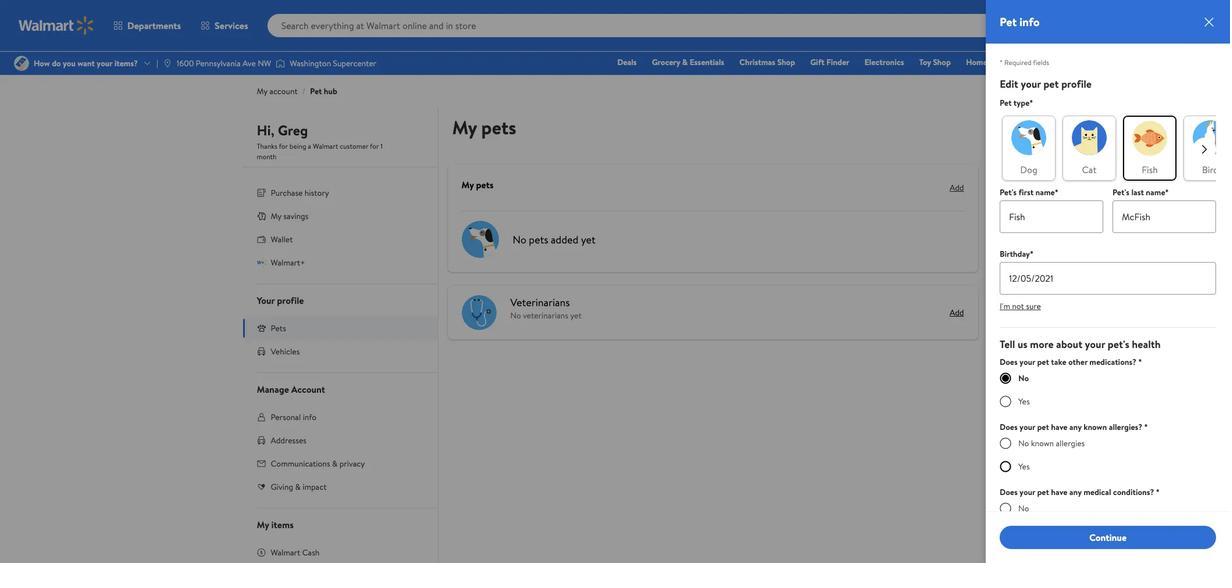 Task type: vqa. For each thing, say whether or not it's contained in the screenshot.
second the members from the left
no



Task type: describe. For each thing, give the bounding box(es) containing it.
home
[[966, 56, 987, 68]]

2 add button from the top
[[950, 307, 964, 319]]

does your pet take other medications? *
[[1000, 357, 1142, 368]]

yes for no known allergies
[[1019, 461, 1030, 473]]

medications?
[[1090, 357, 1137, 368]]

have for known
[[1051, 422, 1068, 433]]

veterinarians
[[523, 310, 568, 322]]

first
[[1019, 187, 1034, 198]]

grocery & essentials
[[652, 56, 724, 68]]

month
[[257, 152, 277, 162]]

personal info
[[271, 412, 317, 423]]

no medications element
[[1000, 373, 1216, 385]]

fish image image
[[1133, 121, 1167, 156]]

savings
[[283, 211, 309, 222]]

info for personal info
[[303, 412, 317, 423]]

Pet's first name* text field
[[1000, 201, 1103, 233]]

walmart inside hi, greg thanks for being a walmart customer for 1 month
[[313, 141, 338, 151]]

option group for known
[[1000, 438, 1216, 473]]

has medications element
[[1000, 396, 1216, 408]]

pet's for pet's last name*
[[1113, 187, 1130, 198]]

icon image for pets
[[257, 324, 266, 333]]

vehicles link
[[243, 340, 438, 364]]

* left the required
[[1000, 58, 1003, 67]]

fish
[[1142, 163, 1158, 176]]

auto
[[1045, 56, 1062, 68]]

1 horizontal spatial known
[[1084, 422, 1107, 433]]

dog button
[[1002, 116, 1056, 181]]

hub
[[324, 86, 337, 97]]

christmas shop link
[[734, 56, 800, 69]]

being
[[290, 141, 306, 151]]

no for known
[[1019, 438, 1029, 450]]

i'm not sure
[[1000, 301, 1041, 312]]

icon image for my savings
[[257, 212, 266, 221]]

communications & privacy link
[[243, 453, 438, 476]]

pet's
[[1108, 337, 1130, 352]]

option group for medications?
[[1000, 373, 1216, 408]]

1 for from the left
[[279, 141, 288, 151]]

last
[[1132, 187, 1144, 198]]

bird
[[1202, 163, 1219, 176]]

manage
[[257, 383, 289, 396]]

toy shop
[[919, 56, 951, 68]]

$1,230.81
[[1193, 29, 1215, 37]]

walmart cash link
[[243, 542, 438, 564]]

pet right /
[[310, 86, 322, 97]]

manage account
[[257, 383, 325, 396]]

pet for pet type*
[[1000, 97, 1012, 109]]

history
[[305, 187, 329, 199]]

your profile
[[257, 294, 304, 307]]

toy
[[919, 56, 931, 68]]

yet for veterinarians no veterinarians yet
[[570, 310, 582, 322]]

yet for no pets added yet
[[581, 232, 596, 247]]

gift finder
[[810, 56, 850, 68]]

about
[[1056, 337, 1083, 352]]

pet for edit your pet profile
[[1044, 77, 1059, 91]]

info for pet info
[[1020, 14, 1040, 30]]

my savings link
[[243, 205, 438, 228]]

0 vertical spatial pets
[[481, 115, 516, 140]]

christmas
[[740, 56, 775, 68]]

giving & impact link
[[243, 476, 438, 499]]

dismiss image
[[1202, 15, 1216, 29]]

my account / pet hub
[[257, 86, 337, 97]]

0 horizontal spatial walmart
[[271, 547, 300, 559]]

electronics link
[[859, 56, 909, 69]]

1 vertical spatial pets
[[476, 179, 494, 191]]

& for grocery
[[682, 56, 688, 68]]

1 vertical spatial profile
[[277, 294, 304, 307]]

fashion link
[[997, 56, 1035, 69]]

* right 'allergies?'
[[1144, 422, 1148, 433]]

vet photo image
[[462, 295, 496, 330]]

veterinarians no veterinarians yet
[[510, 295, 582, 322]]

does for does your pet have any known allergies? *
[[1000, 422, 1018, 433]]

continue button
[[1000, 526, 1216, 550]]

does your pet have any medical conditions? *
[[1000, 487, 1160, 499]]

* right the conditions? in the bottom of the page
[[1156, 487, 1160, 499]]

no allergies element
[[1000, 438, 1216, 450]]

edit your pet profile
[[1000, 77, 1092, 91]]

essentials
[[690, 56, 724, 68]]

no for no medications element
[[1019, 373, 1029, 385]]

icon image for walmart+
[[257, 258, 266, 267]]

auto link
[[1039, 56, 1067, 69]]

customer
[[340, 141, 368, 151]]

required
[[1004, 58, 1032, 67]]

my account link
[[257, 86, 298, 97]]

fish button
[[1123, 116, 1177, 181]]

sure
[[1026, 301, 1041, 312]]

pets
[[271, 323, 286, 334]]

cat button
[[1063, 116, 1116, 181]]

electronics
[[865, 56, 904, 68]]

profile inside pet info dialog
[[1061, 77, 1092, 91]]

pet type* group
[[1000, 96, 1230, 186]]

have for medical
[[1051, 487, 1068, 499]]

no for no medical conditions element on the right bottom of the page
[[1019, 503, 1029, 515]]

grocery & essentials link
[[647, 56, 730, 69]]

my items
[[257, 519, 294, 532]]

wallet
[[271, 234, 293, 245]]

vehicles
[[271, 346, 300, 358]]

walmart+ link
[[243, 251, 438, 275]]

gift
[[810, 56, 825, 68]]

pets link
[[243, 317, 438, 340]]

2 add from the top
[[950, 307, 964, 319]]

bird button
[[1184, 116, 1230, 181]]

has allergies element
[[1000, 461, 1216, 473]]

dog image image
[[1012, 120, 1046, 155]]

your
[[257, 294, 275, 307]]

tell
[[1000, 337, 1015, 352]]

Yes radio
[[1000, 396, 1012, 408]]

allergies?
[[1109, 422, 1142, 433]]

account
[[291, 383, 325, 396]]

your left pet's
[[1085, 337, 1105, 352]]

gift finder link
[[805, 56, 855, 69]]

name* for pet's last name*
[[1146, 187, 1169, 198]]

added
[[551, 232, 579, 247]]

not
[[1012, 301, 1024, 312]]

your for does your pet have any known allergies? *
[[1020, 422, 1035, 433]]

known inside option group
[[1031, 438, 1054, 450]]

pet's last name*
[[1113, 187, 1169, 198]]

items
[[271, 519, 294, 532]]

hi, greg link
[[257, 120, 308, 145]]

thanks
[[257, 141, 277, 151]]

conditions?
[[1113, 487, 1154, 499]]

personal info link
[[243, 406, 438, 429]]

edit
[[1000, 77, 1018, 91]]

your for does your pet have any medical conditions? *
[[1020, 487, 1035, 499]]

cat image image
[[1072, 120, 1107, 155]]

0 vertical spatial my pets
[[452, 115, 516, 140]]

medical
[[1084, 487, 1111, 499]]

no medical conditions element
[[1000, 503, 1216, 515]]



Task type: locate. For each thing, give the bounding box(es) containing it.
0 horizontal spatial shop
[[777, 56, 795, 68]]

pet type*
[[1000, 97, 1033, 109]]

info right "personal"
[[303, 412, 317, 423]]

deals
[[617, 56, 637, 68]]

pet's
[[1000, 187, 1017, 198], [1113, 187, 1130, 198]]

icon image inside 'my savings' link
[[257, 212, 266, 221]]

* down health
[[1139, 357, 1142, 368]]

2 icon image from the top
[[257, 258, 266, 267]]

bird image image
[[1193, 120, 1228, 155]]

pet for does your pet take other medications? *
[[1037, 357, 1049, 368]]

for left being
[[279, 141, 288, 151]]

pet
[[1000, 14, 1017, 30], [310, 86, 322, 97], [1000, 97, 1012, 109]]

2 have from the top
[[1051, 487, 1068, 499]]

1 name* from the left
[[1036, 187, 1059, 198]]

profile down auto
[[1061, 77, 1092, 91]]

name*
[[1036, 187, 1059, 198], [1146, 187, 1169, 198]]

personal
[[271, 412, 301, 423]]

1 vertical spatial my pets
[[462, 179, 494, 191]]

no left veterinarians
[[510, 310, 521, 322]]

does up no known allergies option
[[1000, 422, 1018, 433]]

pet down no known allergies
[[1037, 487, 1049, 499]]

pet's left first
[[1000, 187, 1017, 198]]

your
[[1021, 77, 1041, 91], [1085, 337, 1105, 352], [1020, 357, 1035, 368], [1020, 422, 1035, 433], [1020, 487, 1035, 499]]

no known allergies
[[1019, 438, 1085, 450]]

2 yes from the top
[[1019, 461, 1030, 473]]

i'm not sure button
[[1000, 301, 1041, 323]]

0 vertical spatial &
[[682, 56, 688, 68]]

0 vertical spatial profile
[[1061, 77, 1092, 91]]

other
[[1069, 357, 1088, 368]]

any
[[1070, 422, 1082, 433], [1070, 487, 1082, 499]]

does up no option
[[1000, 487, 1018, 499]]

1 vertical spatial any
[[1070, 487, 1082, 499]]

walmart image
[[19, 16, 94, 35]]

have up no known allergies
[[1051, 422, 1068, 433]]

no pets added yet
[[513, 232, 596, 247]]

0 horizontal spatial pet's
[[1000, 187, 1017, 198]]

does for does your pet have any medical conditions? *
[[1000, 487, 1018, 499]]

Pet's last name* text field
[[1113, 201, 1216, 233]]

1 have from the top
[[1051, 422, 1068, 433]]

0 vertical spatial yet
[[581, 232, 596, 247]]

0 vertical spatial icon image
[[257, 212, 266, 221]]

1 does from the top
[[1000, 357, 1018, 368]]

profile
[[1061, 77, 1092, 91], [277, 294, 304, 307]]

icon image left pets
[[257, 324, 266, 333]]

pet left take
[[1037, 357, 1049, 368]]

any for known
[[1070, 422, 1082, 433]]

Search search field
[[267, 14, 1034, 37]]

pet inside pet type* group
[[1000, 97, 1012, 109]]

2 any from the top
[[1070, 487, 1082, 499]]

icon image left my savings
[[257, 212, 266, 221]]

does up no radio
[[1000, 357, 1018, 368]]

option group containing no known allergies
[[1000, 438, 1216, 473]]

next slide for pettypescroller list image
[[1193, 138, 1216, 161]]

1 icon image from the top
[[257, 212, 266, 221]]

yes right yes option on the right
[[1019, 461, 1030, 473]]

walmart right a
[[313, 141, 338, 151]]

& right giving
[[295, 482, 301, 493]]

option group
[[1000, 373, 1216, 408], [1000, 438, 1216, 473]]

2 for from the left
[[370, 141, 379, 151]]

info up * required fields
[[1020, 14, 1040, 30]]

2 vertical spatial pets
[[529, 232, 548, 247]]

1 yes from the top
[[1019, 396, 1030, 408]]

1 horizontal spatial info
[[1020, 14, 1040, 30]]

&
[[682, 56, 688, 68], [332, 458, 338, 470], [295, 482, 301, 493]]

pet's first name*
[[1000, 187, 1059, 198]]

0 vertical spatial option group
[[1000, 373, 1216, 408]]

shop right "toy"
[[933, 56, 951, 68]]

pet for does your pet have any medical conditions? *
[[1037, 487, 1049, 499]]

1 vertical spatial known
[[1031, 438, 1054, 450]]

cat
[[1082, 163, 1097, 176]]

0 horizontal spatial known
[[1031, 438, 1054, 450]]

birthday*
[[1000, 248, 1034, 260]]

walmart left cash
[[271, 547, 300, 559]]

No known allergies radio
[[1000, 438, 1012, 450]]

1 shop from the left
[[777, 56, 795, 68]]

any up allergies
[[1070, 422, 1082, 433]]

3 icon image from the top
[[257, 324, 266, 333]]

No radio
[[1000, 503, 1012, 515]]

3 does from the top
[[1000, 487, 1018, 499]]

allergies
[[1056, 438, 1085, 450]]

no inside the "veterinarians no veterinarians yet"
[[510, 310, 521, 322]]

2 vertical spatial does
[[1000, 487, 1018, 499]]

giving
[[271, 482, 293, 493]]

0 vertical spatial does
[[1000, 357, 1018, 368]]

impact
[[303, 482, 327, 493]]

1 pet's from the left
[[1000, 187, 1017, 198]]

finder
[[827, 56, 850, 68]]

pet for pet info
[[1000, 14, 1017, 30]]

pet's left last
[[1113, 187, 1130, 198]]

1 vertical spatial info
[[303, 412, 317, 423]]

1 vertical spatial yet
[[570, 310, 582, 322]]

hi, greg thanks for being a walmart customer for 1 month
[[257, 120, 383, 162]]

no left added
[[513, 232, 526, 247]]

does your pet have any known allergies? *
[[1000, 422, 1148, 433]]

info inside dialog
[[1020, 14, 1040, 30]]

deals link
[[612, 56, 642, 69]]

yet right added
[[581, 232, 596, 247]]

1 horizontal spatial for
[[370, 141, 379, 151]]

0 horizontal spatial &
[[295, 482, 301, 493]]

Yes radio
[[1000, 461, 1012, 473]]

1 vertical spatial add button
[[950, 307, 964, 319]]

1 add button from the top
[[950, 179, 964, 197]]

fashion
[[1003, 56, 1030, 68]]

any for medical
[[1070, 487, 1082, 499]]

your up no known allergies
[[1020, 422, 1035, 433]]

privacy
[[339, 458, 365, 470]]

your down no known allergies
[[1020, 487, 1035, 499]]

0 vertical spatial any
[[1070, 422, 1082, 433]]

christmas shop
[[740, 56, 795, 68]]

health
[[1132, 337, 1161, 352]]

does for does your pet take other medications? *
[[1000, 357, 1018, 368]]

yes
[[1019, 396, 1030, 408], [1019, 461, 1030, 473]]

profile right your
[[277, 294, 304, 307]]

no right no option
[[1019, 503, 1029, 515]]

shop for toy shop
[[933, 56, 951, 68]]

0 vertical spatial known
[[1084, 422, 1107, 433]]

for
[[279, 141, 288, 151], [370, 141, 379, 151]]

your for does your pet take other medications? *
[[1020, 357, 1035, 368]]

pet down auto
[[1044, 77, 1059, 91]]

No radio
[[1000, 373, 1012, 385]]

name* right last
[[1146, 187, 1169, 198]]

1 vertical spatial add
[[950, 307, 964, 319]]

pet info dialog
[[986, 0, 1230, 564]]

tell us more about your pet's health
[[1000, 337, 1161, 352]]

addresses
[[271, 435, 307, 447]]

& right grocery
[[682, 56, 688, 68]]

& left privacy at the bottom left of page
[[332, 458, 338, 470]]

giving & impact
[[271, 482, 327, 493]]

pet's for pet's first name*
[[1000, 187, 1017, 198]]

continue
[[1089, 532, 1127, 544]]

0 vertical spatial walmart
[[313, 141, 338, 151]]

yes for no
[[1019, 396, 1030, 408]]

1 horizontal spatial profile
[[1061, 77, 1092, 91]]

any left medical
[[1070, 487, 1082, 499]]

0 horizontal spatial profile
[[277, 294, 304, 307]]

dog
[[1020, 163, 1038, 176]]

no right no radio
[[1019, 373, 1029, 385]]

pet for does your pet have any known allergies? *
[[1037, 422, 1049, 433]]

icon image left 'walmart+'
[[257, 258, 266, 267]]

known left allergies
[[1031, 438, 1054, 450]]

0 horizontal spatial for
[[279, 141, 288, 151]]

known up no allergies element
[[1084, 422, 1107, 433]]

pet up no known allergies
[[1037, 422, 1049, 433]]

info
[[1020, 14, 1040, 30], [303, 412, 317, 423]]

have left medical
[[1051, 487, 1068, 499]]

2 horizontal spatial &
[[682, 56, 688, 68]]

& for giving
[[295, 482, 301, 493]]

1 vertical spatial have
[[1051, 487, 1068, 499]]

pet left type*
[[1000, 97, 1012, 109]]

no right no known allergies option
[[1019, 438, 1029, 450]]

communications & privacy
[[271, 458, 365, 470]]

purchase history
[[271, 187, 329, 199]]

1 horizontal spatial walmart
[[313, 141, 338, 151]]

0 horizontal spatial name*
[[1036, 187, 1059, 198]]

2 does from the top
[[1000, 422, 1018, 433]]

option group down medications?
[[1000, 373, 1216, 408]]

your for edit your pet profile
[[1021, 77, 1041, 91]]

1 vertical spatial yes
[[1019, 461, 1030, 473]]

account
[[269, 86, 298, 97]]

cash
[[302, 547, 320, 559]]

pet up fashion
[[1000, 14, 1017, 30]]

shop right christmas
[[777, 56, 795, 68]]

2 shop from the left
[[933, 56, 951, 68]]

17
[[1206, 12, 1212, 22]]

name* right first
[[1036, 187, 1059, 198]]

1 horizontal spatial name*
[[1146, 187, 1169, 198]]

my
[[257, 86, 268, 97], [452, 115, 477, 140], [462, 179, 474, 191], [271, 211, 282, 222], [257, 519, 269, 532]]

1 vertical spatial does
[[1000, 422, 1018, 433]]

fields
[[1033, 58, 1049, 67]]

icon image inside walmart+ link
[[257, 258, 266, 267]]

does
[[1000, 357, 1018, 368], [1000, 422, 1018, 433], [1000, 487, 1018, 499]]

& inside 'link'
[[295, 482, 301, 493]]

grocery
[[652, 56, 680, 68]]

2 vertical spatial icon image
[[257, 324, 266, 333]]

walmart cash
[[271, 547, 320, 559]]

wallet link
[[243, 228, 438, 251]]

2 name* from the left
[[1146, 187, 1169, 198]]

toy shop link
[[914, 56, 956, 69]]

i'm
[[1000, 301, 1010, 312]]

take
[[1051, 357, 1067, 368]]

my savings
[[271, 211, 309, 222]]

for left 1
[[370, 141, 379, 151]]

/
[[302, 86, 305, 97]]

name* for pet's first name*
[[1036, 187, 1059, 198]]

1 option group from the top
[[1000, 373, 1216, 408]]

pet
[[1044, 77, 1059, 91], [1037, 357, 1049, 368], [1037, 422, 1049, 433], [1037, 487, 1049, 499]]

0 vertical spatial add
[[950, 182, 964, 194]]

1 vertical spatial icon image
[[257, 258, 266, 267]]

your down us
[[1020, 357, 1035, 368]]

1 horizontal spatial shop
[[933, 56, 951, 68]]

icon image
[[257, 212, 266, 221], [257, 258, 266, 267], [257, 324, 266, 333]]

Birthday* text field
[[1000, 262, 1216, 295]]

1 horizontal spatial pet's
[[1113, 187, 1130, 198]]

no for pets
[[513, 232, 526, 247]]

your up type*
[[1021, 77, 1041, 91]]

addresses link
[[243, 429, 438, 453]]

1 add from the top
[[950, 182, 964, 194]]

more
[[1030, 337, 1054, 352]]

1 horizontal spatial &
[[332, 458, 338, 470]]

1 vertical spatial &
[[332, 458, 338, 470]]

a
[[308, 141, 311, 151]]

0 vertical spatial yes
[[1019, 396, 1030, 408]]

2 pet's from the left
[[1113, 187, 1130, 198]]

& for communications
[[332, 458, 338, 470]]

0 vertical spatial add button
[[950, 179, 964, 197]]

0 horizontal spatial info
[[303, 412, 317, 423]]

yet right veterinarians
[[570, 310, 582, 322]]

0 vertical spatial have
[[1051, 422, 1068, 433]]

yes right yes radio
[[1019, 396, 1030, 408]]

purchase history link
[[243, 181, 438, 205]]

2 vertical spatial &
[[295, 482, 301, 493]]

hi,
[[257, 120, 275, 140]]

*
[[1000, 58, 1003, 67], [1139, 357, 1142, 368], [1144, 422, 1148, 433], [1156, 487, 1160, 499]]

1 vertical spatial option group
[[1000, 438, 1216, 473]]

0 vertical spatial info
[[1020, 14, 1040, 30]]

shop for christmas shop
[[777, 56, 795, 68]]

* required fields
[[1000, 58, 1049, 67]]

2 option group from the top
[[1000, 438, 1216, 473]]

option group containing no
[[1000, 373, 1216, 408]]

shop
[[777, 56, 795, 68], [933, 56, 951, 68]]

veterinarians
[[510, 295, 570, 310]]

have
[[1051, 422, 1068, 433], [1051, 487, 1068, 499]]

Walmart Site-Wide search field
[[267, 14, 1034, 37]]

option group down 'allergies?'
[[1000, 438, 1216, 473]]

yet inside the "veterinarians no veterinarians yet"
[[570, 310, 582, 322]]

1 vertical spatial walmart
[[271, 547, 300, 559]]

add
[[950, 182, 964, 194], [950, 307, 964, 319]]

icon image inside the pets link
[[257, 324, 266, 333]]

us
[[1018, 337, 1028, 352]]

1 any from the top
[[1070, 422, 1082, 433]]



